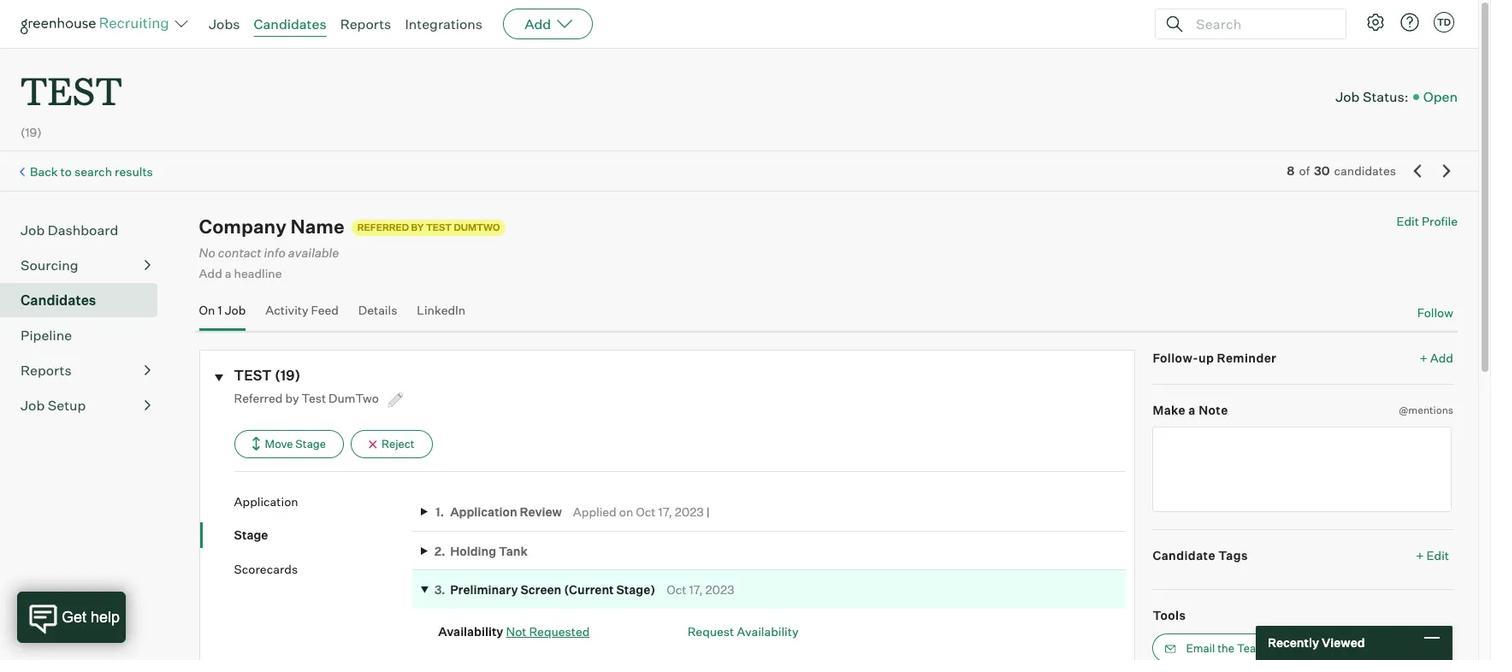 Task type: describe. For each thing, give the bounding box(es) containing it.
0 horizontal spatial test
[[302, 391, 326, 406]]

+ for + add
[[1420, 351, 1428, 366]]

requested
[[529, 625, 590, 639]]

no contact info available add a headline
[[199, 246, 339, 281]]

0 horizontal spatial candidates link
[[21, 290, 151, 311]]

to
[[60, 164, 72, 179]]

0 horizontal spatial dumtwo
[[329, 391, 379, 406]]

details link
[[358, 303, 397, 328]]

company
[[199, 215, 287, 238]]

applied
[[573, 505, 617, 520]]

td
[[1438, 16, 1452, 28]]

8
[[1288, 164, 1295, 178]]

(current
[[564, 583, 614, 597]]

1 horizontal spatial (19)
[[275, 367, 301, 385]]

+ add
[[1420, 351, 1454, 366]]

pipeline
[[21, 327, 72, 344]]

candidate
[[1153, 549, 1216, 563]]

0 vertical spatial by
[[411, 222, 424, 234]]

job setup
[[21, 397, 86, 414]]

back to search results link
[[30, 164, 153, 179]]

availability not requested
[[438, 625, 590, 639]]

pipeline link
[[21, 325, 151, 346]]

email the team button
[[1153, 634, 1347, 661]]

1 vertical spatial oct
[[667, 583, 687, 597]]

activity feed
[[266, 303, 339, 317]]

headline
[[234, 267, 282, 281]]

2.
[[435, 544, 446, 559]]

make
[[1153, 403, 1186, 417]]

request availability
[[688, 625, 799, 639]]

0 horizontal spatial candidates
[[21, 292, 96, 309]]

0 vertical spatial reports link
[[340, 15, 391, 33]]

recently viewed
[[1268, 636, 1366, 651]]

+ edit
[[1417, 549, 1450, 563]]

jobs link
[[209, 15, 240, 33]]

feed
[[311, 303, 339, 317]]

@mentions
[[1400, 404, 1454, 417]]

a inside "no contact info available add a headline"
[[225, 267, 232, 281]]

up
[[1199, 351, 1215, 366]]

application inside application link
[[234, 495, 298, 509]]

job setup link
[[21, 396, 151, 416]]

move
[[265, 437, 293, 451]]

back
[[30, 164, 58, 179]]

stage link
[[234, 527, 413, 544]]

on
[[199, 303, 215, 317]]

0 horizontal spatial 17,
[[659, 505, 672, 520]]

tags
[[1219, 549, 1249, 563]]

+ add link
[[1420, 350, 1454, 367]]

available
[[288, 246, 339, 261]]

company name
[[199, 215, 345, 238]]

|
[[707, 505, 710, 520]]

profile
[[1422, 214, 1458, 229]]

30
[[1315, 164, 1331, 178]]

1
[[218, 303, 222, 317]]

move stage
[[265, 437, 326, 451]]

recently
[[1268, 636, 1320, 651]]

review
[[520, 505, 562, 520]]

Search text field
[[1192, 12, 1331, 36]]

preliminary
[[450, 583, 518, 597]]

0 vertical spatial test
[[426, 222, 452, 234]]

details
[[358, 303, 397, 317]]

open
[[1424, 88, 1458, 105]]

add inside '+ add' link
[[1431, 351, 1454, 366]]

info
[[264, 246, 286, 261]]

of
[[1300, 164, 1310, 178]]

add button
[[503, 9, 593, 39]]

3.
[[435, 583, 446, 597]]

job for job setup
[[21, 397, 45, 414]]

td button
[[1431, 9, 1458, 36]]

reject button
[[351, 430, 433, 459]]

not requested button
[[506, 625, 590, 639]]

scorecards link
[[234, 561, 413, 578]]

on 1 job
[[199, 303, 246, 317]]

email
[[1187, 642, 1216, 656]]

test for test (19)
[[234, 367, 272, 385]]

1 vertical spatial reports link
[[21, 361, 151, 381]]

1 vertical spatial edit
[[1427, 549, 1450, 563]]

application link
[[234, 494, 413, 510]]

team
[[1238, 642, 1267, 656]]

candidate tags
[[1153, 549, 1249, 563]]

1 horizontal spatial candidates link
[[254, 15, 327, 33]]

holding
[[450, 544, 497, 559]]

request availability button
[[688, 625, 799, 639]]

integrations link
[[405, 15, 483, 33]]

sourcing link
[[21, 255, 151, 276]]

note
[[1199, 403, 1229, 417]]

0 horizontal spatial stage
[[234, 528, 268, 543]]

0 horizontal spatial reports
[[21, 362, 72, 379]]

activity
[[266, 303, 309, 317]]

the
[[1218, 642, 1235, 656]]

1 horizontal spatial candidates
[[254, 15, 327, 33]]

jobs
[[209, 15, 240, 33]]

1 horizontal spatial application
[[450, 505, 518, 520]]

oct 17, 2023
[[667, 583, 735, 597]]

job dashboard
[[21, 222, 118, 239]]

request
[[688, 625, 735, 639]]



Task type: locate. For each thing, give the bounding box(es) containing it.
1 vertical spatial (19)
[[275, 367, 301, 385]]

0 horizontal spatial by
[[285, 391, 299, 406]]

candidates link right jobs
[[254, 15, 327, 33]]

17, right on
[[659, 505, 672, 520]]

on 1 job link
[[199, 303, 246, 328]]

oct right stage)
[[667, 583, 687, 597]]

+ for + edit
[[1417, 549, 1425, 563]]

1 horizontal spatial add
[[525, 15, 551, 33]]

2. holding tank
[[435, 544, 528, 559]]

viewed
[[1322, 636, 1366, 651]]

1 horizontal spatial a
[[1189, 403, 1196, 417]]

a down contact
[[225, 267, 232, 281]]

reports down pipeline
[[21, 362, 72, 379]]

1 vertical spatial by
[[285, 391, 299, 406]]

0 horizontal spatial oct
[[636, 505, 656, 520]]

1 horizontal spatial availability
[[737, 625, 799, 639]]

search
[[74, 164, 112, 179]]

tank
[[499, 544, 528, 559]]

1 horizontal spatial reports
[[340, 15, 391, 33]]

stage right the move
[[296, 437, 326, 451]]

8 of 30 candidates
[[1288, 164, 1397, 178]]

0 vertical spatial +
[[1420, 351, 1428, 366]]

application down the move
[[234, 495, 298, 509]]

1 vertical spatial test
[[302, 391, 326, 406]]

screen
[[521, 583, 562, 597]]

1 horizontal spatial test
[[426, 222, 452, 234]]

reports
[[340, 15, 391, 33], [21, 362, 72, 379]]

test (19)
[[234, 367, 301, 385]]

0 horizontal spatial reports link
[[21, 361, 151, 381]]

test link
[[21, 48, 122, 119]]

job right the 1
[[225, 303, 246, 317]]

linkedin link
[[417, 303, 466, 328]]

1 vertical spatial reports
[[21, 362, 72, 379]]

job up sourcing
[[21, 222, 45, 239]]

1 horizontal spatial oct
[[667, 583, 687, 597]]

edit profile link
[[1397, 214, 1458, 229]]

1 vertical spatial referred by test dumtwo
[[234, 391, 382, 406]]

job dashboard link
[[21, 220, 151, 241]]

reports link up job setup link on the bottom of page
[[21, 361, 151, 381]]

2 vertical spatial add
[[1431, 351, 1454, 366]]

0 vertical spatial candidates
[[254, 15, 327, 33]]

test up linkedin
[[426, 222, 452, 234]]

@mentions link
[[1400, 402, 1454, 419]]

application
[[234, 495, 298, 509], [450, 505, 518, 520]]

job for job status:
[[1336, 88, 1360, 105]]

0 vertical spatial oct
[[636, 505, 656, 520]]

job
[[1336, 88, 1360, 105], [21, 222, 45, 239], [225, 303, 246, 317], [21, 397, 45, 414]]

0 vertical spatial 17,
[[659, 505, 672, 520]]

referred by test dumtwo up linkedin
[[358, 222, 500, 234]]

1 vertical spatial candidates link
[[21, 290, 151, 311]]

contact
[[218, 246, 261, 261]]

availability down preliminary
[[438, 625, 504, 639]]

1 horizontal spatial referred
[[358, 222, 409, 234]]

td button
[[1435, 12, 1455, 33]]

job left the status:
[[1336, 88, 1360, 105]]

2023 left |
[[675, 505, 704, 520]]

stage up scorecards
[[234, 528, 268, 543]]

reports link left integrations
[[340, 15, 391, 33]]

0 vertical spatial test
[[21, 65, 122, 116]]

0 horizontal spatial (19)
[[21, 125, 42, 140]]

oct right on
[[636, 505, 656, 520]]

a left note
[[1189, 403, 1196, 417]]

availability right request
[[737, 625, 799, 639]]

candidates
[[254, 15, 327, 33], [21, 292, 96, 309]]

job left setup
[[21, 397, 45, 414]]

tools
[[1153, 608, 1187, 623]]

1 horizontal spatial stage
[[296, 437, 326, 451]]

stage)
[[617, 583, 656, 597]]

1. application review applied on  oct 17, 2023 |
[[436, 505, 710, 520]]

candidates link
[[254, 15, 327, 33], [21, 290, 151, 311]]

0 vertical spatial referred by test dumtwo
[[358, 222, 500, 234]]

1 vertical spatial stage
[[234, 528, 268, 543]]

candidates link up pipeline "link"
[[21, 290, 151, 311]]

greenhouse recruiting image
[[21, 14, 175, 34]]

follow-up reminder
[[1153, 351, 1277, 366]]

follow link
[[1418, 305, 1454, 321]]

3. preliminary screen (current stage)
[[435, 583, 656, 597]]

2023
[[675, 505, 704, 520], [706, 583, 735, 597]]

0 vertical spatial add
[[525, 15, 551, 33]]

0 vertical spatial (19)
[[21, 125, 42, 140]]

move stage button
[[234, 430, 344, 459]]

scorecards
[[234, 562, 298, 577]]

stage
[[296, 437, 326, 451], [234, 528, 268, 543]]

dumtwo
[[454, 222, 500, 234], [329, 391, 379, 406]]

1 vertical spatial add
[[199, 267, 222, 281]]

0 vertical spatial candidates link
[[254, 15, 327, 33]]

1 vertical spatial referred
[[234, 391, 283, 406]]

test up move stage
[[302, 391, 326, 406]]

add inside add popup button
[[525, 15, 551, 33]]

linkedin
[[417, 303, 466, 317]]

make a note
[[1153, 403, 1229, 417]]

test for test
[[21, 65, 122, 116]]

follow-
[[1153, 351, 1199, 366]]

stage inside button
[[296, 437, 326, 451]]

1 horizontal spatial by
[[411, 222, 424, 234]]

0 vertical spatial reports
[[340, 15, 391, 33]]

1 horizontal spatial test
[[234, 367, 272, 385]]

0 horizontal spatial edit
[[1397, 214, 1420, 229]]

edit profile
[[1397, 214, 1458, 229]]

1 vertical spatial 17,
[[689, 583, 703, 597]]

0 horizontal spatial 2023
[[675, 505, 704, 520]]

2 horizontal spatial add
[[1431, 351, 1454, 366]]

0 vertical spatial dumtwo
[[454, 222, 500, 234]]

setup
[[48, 397, 86, 414]]

0 horizontal spatial availability
[[438, 625, 504, 639]]

availability
[[438, 625, 504, 639], [737, 625, 799, 639]]

2 availability from the left
[[737, 625, 799, 639]]

job status:
[[1336, 88, 1409, 105]]

job for job dashboard
[[21, 222, 45, 239]]

tools email the team
[[1153, 608, 1267, 656]]

reports left integrations
[[340, 15, 391, 33]]

test down greenhouse recruiting image
[[21, 65, 122, 116]]

0 vertical spatial 2023
[[675, 505, 704, 520]]

reminder
[[1218, 351, 1277, 366]]

test down on 1 job link
[[234, 367, 272, 385]]

integrations
[[405, 15, 483, 33]]

sourcing
[[21, 257, 78, 274]]

+ edit link
[[1413, 545, 1454, 568]]

1 horizontal spatial 2023
[[706, 583, 735, 597]]

results
[[115, 164, 153, 179]]

referred by test dumtwo down "test (19)"
[[234, 391, 382, 406]]

0 horizontal spatial referred
[[234, 391, 283, 406]]

2023 up request
[[706, 583, 735, 597]]

on
[[619, 505, 634, 520]]

None text field
[[1153, 427, 1453, 513]]

0 vertical spatial referred
[[358, 222, 409, 234]]

test
[[21, 65, 122, 116], [234, 367, 272, 385]]

1 vertical spatial test
[[234, 367, 272, 385]]

candidates down sourcing
[[21, 292, 96, 309]]

back to search results
[[30, 164, 153, 179]]

1 vertical spatial dumtwo
[[329, 391, 379, 406]]

1 vertical spatial +
[[1417, 549, 1425, 563]]

1 availability from the left
[[438, 625, 504, 639]]

configure image
[[1366, 12, 1387, 33]]

edit
[[1397, 214, 1420, 229], [1427, 549, 1450, 563]]

1 horizontal spatial dumtwo
[[454, 222, 500, 234]]

1 vertical spatial candidates
[[21, 292, 96, 309]]

no
[[199, 246, 215, 261]]

dashboard
[[48, 222, 118, 239]]

candidates right jobs
[[254, 15, 327, 33]]

(19)
[[21, 125, 42, 140], [275, 367, 301, 385]]

0 horizontal spatial test
[[21, 65, 122, 116]]

1.
[[436, 505, 444, 520]]

1 horizontal spatial reports link
[[340, 15, 391, 33]]

application up 2. holding tank
[[450, 505, 518, 520]]

0 horizontal spatial add
[[199, 267, 222, 281]]

follow
[[1418, 305, 1454, 320]]

0 vertical spatial stage
[[296, 437, 326, 451]]

reports link
[[340, 15, 391, 33], [21, 361, 151, 381]]

referred right name
[[358, 222, 409, 234]]

test
[[426, 222, 452, 234], [302, 391, 326, 406]]

0 vertical spatial a
[[225, 267, 232, 281]]

0 horizontal spatial application
[[234, 495, 298, 509]]

1 vertical spatial a
[[1189, 403, 1196, 417]]

add inside "no contact info available add a headline"
[[199, 267, 222, 281]]

0 vertical spatial edit
[[1397, 214, 1420, 229]]

not
[[506, 625, 527, 639]]

activity feed link
[[266, 303, 339, 328]]

1 horizontal spatial edit
[[1427, 549, 1450, 563]]

1 horizontal spatial 17,
[[689, 583, 703, 597]]

0 horizontal spatial a
[[225, 267, 232, 281]]

(19) up back
[[21, 125, 42, 140]]

1 vertical spatial 2023
[[706, 583, 735, 597]]

referred
[[358, 222, 409, 234], [234, 391, 283, 406]]

(19) down activity feed link
[[275, 367, 301, 385]]

referred down "test (19)"
[[234, 391, 283, 406]]

17, up request
[[689, 583, 703, 597]]



Task type: vqa. For each thing, say whether or not it's contained in the screenshot.
the right Edit
yes



